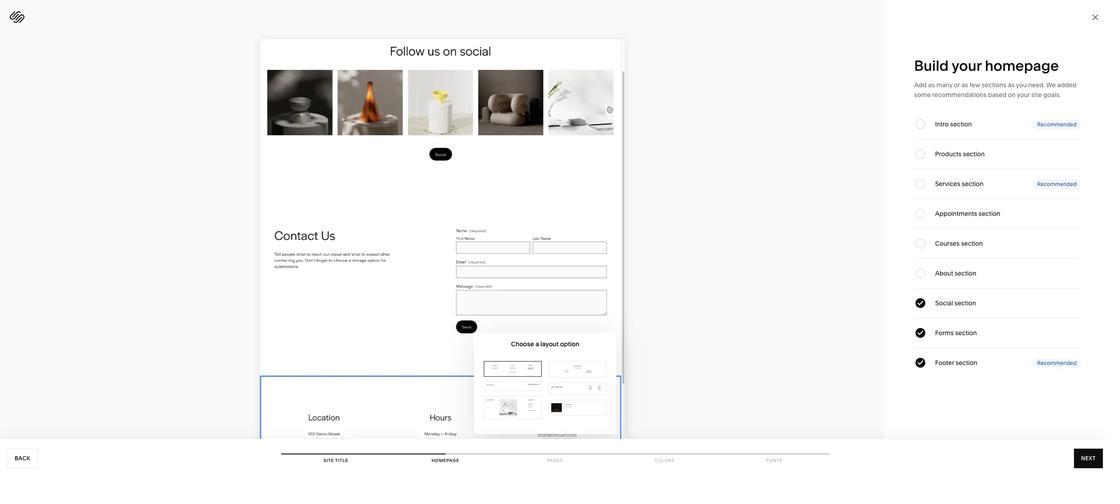Task type: vqa. For each thing, say whether or not it's contained in the screenshot.
the Intro section
yes



Task type: describe. For each thing, give the bounding box(es) containing it.
back button
[[7, 449, 38, 468]]

homepage
[[432, 458, 459, 463]]

products section
[[935, 150, 985, 158]]

courses
[[935, 239, 960, 247]]

social section
[[935, 299, 976, 307]]

many
[[936, 81, 953, 89]]

on
[[1008, 91, 1016, 99]]

appointments section
[[935, 210, 1000, 218]]

site
[[324, 458, 334, 463]]

or
[[954, 81, 960, 89]]

2 as from the left
[[962, 81, 968, 89]]

recommended for intro section
[[1037, 121, 1077, 128]]

few
[[970, 81, 980, 89]]

add as many or as few sections as you need. we added some recommendations based on your site goals.
[[914, 81, 1077, 99]]

your inside add as many or as few sections as you need. we added some recommendations based on your site goals.
[[1017, 91, 1030, 99]]

intro
[[935, 120, 949, 128]]

intro section
[[935, 120, 972, 128]]

section for footer section
[[956, 359, 977, 367]]

section for forms section
[[955, 329, 977, 337]]

add
[[914, 81, 927, 89]]

option
[[560, 340, 579, 348]]

social
[[935, 299, 953, 307]]

about section
[[935, 269, 976, 277]]

courses section
[[935, 239, 983, 247]]

colors
[[655, 458, 675, 463]]

services
[[935, 180, 960, 188]]

layout
[[541, 340, 559, 348]]

footer section with site title, hours, and contact image
[[550, 363, 605, 376]]

recommended for services section
[[1037, 180, 1077, 187]]

forms
[[935, 329, 954, 337]]

we
[[1046, 81, 1056, 89]]

footer section
[[935, 359, 977, 367]]

goals.
[[1043, 91, 1061, 99]]



Task type: locate. For each thing, give the bounding box(es) containing it.
1 vertical spatial your
[[1017, 91, 1030, 99]]

1 horizontal spatial your
[[1017, 91, 1030, 99]]

3 recommended from the top
[[1037, 359, 1077, 366]]

section for products section
[[963, 150, 985, 158]]

footer section with site title, image, and social link image
[[550, 401, 605, 414]]

section right courses
[[961, 239, 983, 247]]

footer
[[935, 359, 954, 367]]

choose
[[511, 340, 534, 348]]

3 as from the left
[[1008, 81, 1015, 89]]

your
[[952, 57, 982, 74], [1017, 91, 1030, 99]]

2 vertical spatial recommended
[[1037, 359, 1077, 366]]

services section
[[935, 180, 983, 188]]

as right or
[[962, 81, 968, 89]]

title
[[335, 458, 348, 463]]

as up on
[[1008, 81, 1015, 89]]

section for about section
[[955, 269, 976, 277]]

sections
[[982, 81, 1006, 89]]

1 as from the left
[[928, 81, 935, 89]]

0 vertical spatial your
[[952, 57, 982, 74]]

added
[[1057, 81, 1077, 89]]

footer section with site title and email contact image
[[485, 383, 540, 390]]

next
[[1081, 455, 1096, 462]]

homepage
[[985, 57, 1059, 74]]

as right add
[[928, 81, 935, 89]]

0 horizontal spatial as
[[928, 81, 935, 89]]

need.
[[1028, 81, 1045, 89]]

site
[[1031, 91, 1042, 99]]

footer section with location, hours, and contact image
[[485, 363, 540, 375]]

section right intro
[[950, 120, 972, 128]]

build
[[914, 57, 949, 74]]

about
[[935, 269, 953, 277]]

1 horizontal spatial as
[[962, 81, 968, 89]]

fonts
[[766, 458, 782, 463]]

recommendations
[[932, 91, 987, 99]]

you
[[1016, 81, 1027, 89]]

section for intro section
[[950, 120, 972, 128]]

section right social
[[955, 299, 976, 307]]

as
[[928, 81, 935, 89], [962, 81, 968, 89], [1008, 81, 1015, 89]]

some
[[914, 91, 931, 99]]

appointments
[[935, 210, 977, 218]]

0 vertical spatial recommended
[[1037, 121, 1077, 128]]

your up few
[[952, 57, 982, 74]]

section
[[950, 120, 972, 128], [963, 150, 985, 158], [962, 180, 983, 188], [979, 210, 1000, 218], [961, 239, 983, 247], [955, 269, 976, 277], [955, 299, 976, 307], [955, 329, 977, 337], [956, 359, 977, 367]]

section for courses section
[[961, 239, 983, 247]]

back
[[15, 455, 30, 462]]

your down you
[[1017, 91, 1030, 99]]

choose a layout option
[[511, 340, 579, 348]]

based
[[988, 91, 1007, 99]]

pages
[[547, 458, 563, 463]]

forms section
[[935, 329, 977, 337]]

section right 'services'
[[962, 180, 983, 188]]

section for social section
[[955, 299, 976, 307]]

recommended
[[1037, 121, 1077, 128], [1037, 180, 1077, 187], [1037, 359, 1077, 366]]

section right forms
[[955, 329, 977, 337]]

site title
[[324, 458, 348, 463]]

0 horizontal spatial your
[[952, 57, 982, 74]]

section for appointments section
[[979, 210, 1000, 218]]

section right about
[[955, 269, 976, 277]]

2 recommended from the top
[[1037, 180, 1077, 187]]

2 horizontal spatial as
[[1008, 81, 1015, 89]]

footer section with site title, image, contact, and hours image
[[485, 397, 540, 418]]

section right appointments
[[979, 210, 1000, 218]]

products
[[935, 150, 962, 158]]

recommended for footer section
[[1037, 359, 1077, 366]]

1 vertical spatial recommended
[[1037, 180, 1077, 187]]

section right products
[[963, 150, 985, 158]]

build your homepage
[[914, 57, 1059, 74]]

1 recommended from the top
[[1037, 121, 1077, 128]]

section for services section
[[962, 180, 983, 188]]

footer section with site title and shop links image
[[550, 383, 605, 394]]

section right footer
[[956, 359, 977, 367]]

a
[[536, 340, 539, 348]]

next button
[[1074, 449, 1103, 468]]



